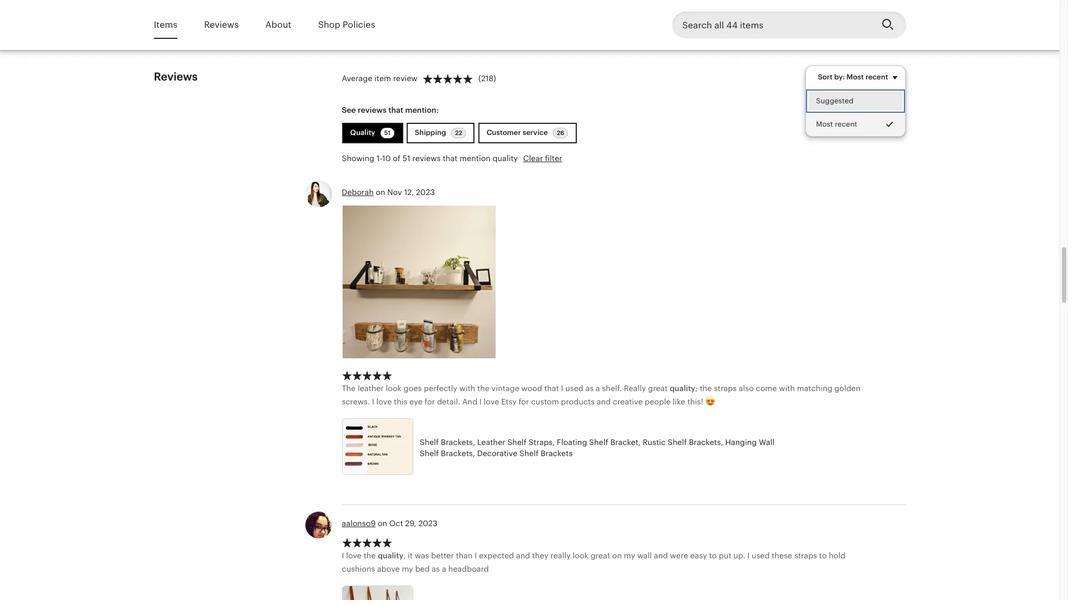 Task type: locate. For each thing, give the bounding box(es) containing it.
items
[[154, 19, 177, 30]]

the right ;
[[700, 384, 712, 393]]

0 vertical spatial recent
[[866, 73, 888, 81]]

matching
[[797, 384, 833, 393]]

love left this
[[376, 398, 392, 407]]

reviews right the see at the top of the page
[[358, 106, 387, 115]]

with
[[459, 384, 475, 393], [779, 384, 795, 393]]

for down the leather look goes perfectly with the vintage wood that i used as a shelf. really great quality
[[519, 398, 529, 407]]

deborah
[[342, 188, 374, 197]]

the leather look goes perfectly with the vintage wood that i used as a shelf. really great quality
[[342, 384, 696, 393]]

floating
[[557, 438, 587, 447]]

look
[[386, 384, 402, 393], [573, 552, 589, 561]]

most right the by:
[[847, 73, 864, 81]]

51 down see reviews that mention:
[[384, 129, 391, 136]]

0 vertical spatial a
[[596, 384, 600, 393]]

policies
[[343, 19, 375, 30]]

etsy
[[501, 398, 517, 407]]

26
[[557, 129, 565, 136]]

sort by: most recent button
[[810, 66, 910, 89]]

2 vertical spatial quality
[[378, 552, 404, 561]]

1 vertical spatial most
[[816, 120, 833, 129]]

1 horizontal spatial and
[[597, 398, 611, 407]]

0 horizontal spatial reviews
[[358, 106, 387, 115]]

0 vertical spatial reviews
[[358, 106, 387, 115]]

people
[[645, 398, 671, 407]]

straps
[[714, 384, 737, 393], [795, 552, 817, 561]]

1 horizontal spatial for
[[519, 398, 529, 407]]

custom
[[531, 398, 559, 407]]

average item review
[[342, 74, 418, 83]]

1 vertical spatial 2023
[[419, 520, 438, 529]]

1 horizontal spatial used
[[752, 552, 770, 561]]

suggested
[[816, 97, 854, 105]]

most inside popup button
[[847, 73, 864, 81]]

leather
[[477, 438, 506, 447]]

love up cushions
[[346, 552, 362, 561]]

that
[[389, 106, 403, 115], [443, 154, 458, 163], [544, 384, 559, 393]]

for right eye
[[425, 398, 435, 407]]

0 vertical spatial 2023
[[416, 188, 435, 197]]

2 horizontal spatial that
[[544, 384, 559, 393]]

shop policies link
[[318, 12, 375, 38]]

showing 1-10 of 51 reviews that mention quality clear filter
[[342, 154, 562, 163]]

0 horizontal spatial great
[[591, 552, 610, 561]]

a down better
[[442, 565, 446, 574]]

shop
[[318, 19, 340, 30]]

recent up suggested 'button'
[[866, 73, 888, 81]]

1 horizontal spatial straps
[[795, 552, 817, 561]]

used right up.
[[752, 552, 770, 561]]

most down suggested
[[816, 120, 833, 129]]

0 horizontal spatial with
[[459, 384, 475, 393]]

sort by: most recent
[[818, 73, 888, 81]]

0 vertical spatial great
[[648, 384, 668, 393]]

on inside , it was better than i expected and they really look great on my wall and were easy to put up. i used these straps to hold cushions above my bed as a headboard
[[612, 552, 622, 561]]

1 vertical spatial my
[[402, 565, 413, 574]]

i right up.
[[748, 552, 750, 561]]

2 horizontal spatial and
[[654, 552, 668, 561]]

aalonso9
[[342, 520, 376, 529]]

0 horizontal spatial as
[[432, 565, 440, 574]]

brackets, left hanging
[[689, 438, 723, 447]]

quality up like
[[670, 384, 696, 393]]

1 horizontal spatial with
[[779, 384, 795, 393]]

1 vertical spatial 51
[[403, 154, 410, 163]]

and left the they
[[516, 552, 530, 561]]

to
[[709, 552, 717, 561], [819, 552, 827, 561]]

this
[[394, 398, 408, 407]]

great up people
[[648, 384, 668, 393]]

a left shelf.
[[596, 384, 600, 393]]

reviews down "shipping"
[[413, 154, 441, 163]]

and down shelf.
[[597, 398, 611, 407]]

above
[[377, 565, 400, 574]]

also
[[739, 384, 754, 393]]

0 horizontal spatial recent
[[835, 120, 858, 129]]

0 vertical spatial quality
[[493, 154, 518, 163]]

quality
[[493, 154, 518, 163], [670, 384, 696, 393], [378, 552, 404, 561]]

look right really
[[573, 552, 589, 561]]

leather
[[358, 384, 384, 393]]

reviews
[[204, 19, 239, 30], [154, 71, 198, 83]]

0 horizontal spatial look
[[386, 384, 402, 393]]

2 horizontal spatial the
[[700, 384, 712, 393]]

1 vertical spatial straps
[[795, 552, 817, 561]]

i
[[561, 384, 563, 393], [372, 398, 374, 407], [480, 398, 482, 407], [342, 552, 344, 561], [475, 552, 477, 561], [748, 552, 750, 561]]

1 horizontal spatial to
[[819, 552, 827, 561]]

0 vertical spatial straps
[[714, 384, 737, 393]]

mention:
[[405, 106, 439, 115]]

0 horizontal spatial love
[[346, 552, 362, 561]]

51 right the of
[[403, 154, 410, 163]]

as up products
[[586, 384, 594, 393]]

1 horizontal spatial recent
[[866, 73, 888, 81]]

my down it
[[402, 565, 413, 574]]

with right come
[[779, 384, 795, 393]]

on for aalonso9
[[378, 520, 387, 529]]

the up cushions
[[364, 552, 376, 561]]

by:
[[835, 73, 845, 81]]

on left oct
[[378, 520, 387, 529]]

1 with from the left
[[459, 384, 475, 393]]

wall
[[759, 438, 775, 447]]

1 vertical spatial that
[[443, 154, 458, 163]]

to left put
[[709, 552, 717, 561]]

0 vertical spatial my
[[624, 552, 635, 561]]

10
[[382, 154, 391, 163]]

2 with from the left
[[779, 384, 795, 393]]

with up and
[[459, 384, 475, 393]]

love left 'etsy' on the left bottom of the page
[[484, 398, 499, 407]]

like
[[673, 398, 686, 407]]

clear
[[523, 154, 543, 163]]

a
[[596, 384, 600, 393], [442, 565, 446, 574]]

used up products
[[566, 384, 584, 393]]

recent inside 'button'
[[835, 120, 858, 129]]

bed
[[415, 565, 430, 574]]

1 vertical spatial quality
[[670, 384, 696, 393]]

was
[[415, 552, 429, 561]]

brackets,
[[441, 438, 475, 447], [689, 438, 723, 447], [441, 449, 475, 458]]

0 horizontal spatial straps
[[714, 384, 737, 393]]

recent down suggested 'button'
[[835, 120, 858, 129]]

0 horizontal spatial to
[[709, 552, 717, 561]]

used inside , it was better than i expected and they really look great on my wall and were easy to put up. i used these straps to hold cushions above my bed as a headboard
[[752, 552, 770, 561]]

review
[[393, 74, 418, 83]]

brackets, left decorative
[[441, 449, 475, 458]]

and right wall
[[654, 552, 668, 561]]

vintage
[[492, 384, 519, 393]]

1 vertical spatial on
[[378, 520, 387, 529]]

come
[[756, 384, 777, 393]]

shelf
[[420, 438, 439, 447], [508, 438, 527, 447], [589, 438, 608, 447], [668, 438, 687, 447], [420, 449, 439, 458], [520, 449, 539, 458]]

0 horizontal spatial most
[[816, 120, 833, 129]]

straps up 😍
[[714, 384, 737, 393]]

they
[[532, 552, 549, 561]]

most recent button
[[806, 113, 906, 137]]

quality down customer
[[493, 154, 518, 163]]

1 horizontal spatial reviews
[[204, 19, 239, 30]]

0 vertical spatial most
[[847, 73, 864, 81]]

quality up 'above'
[[378, 552, 404, 561]]

really
[[551, 552, 571, 561]]

1 horizontal spatial look
[[573, 552, 589, 561]]

for
[[425, 398, 435, 407], [519, 398, 529, 407]]

0 horizontal spatial a
[[442, 565, 446, 574]]

(218)
[[479, 74, 496, 83]]

that left mention
[[443, 154, 458, 163]]

great inside , it was better than i expected and they really look great on my wall and were easy to put up. i used these straps to hold cushions above my bed as a headboard
[[591, 552, 610, 561]]

with inside ; the straps also come with matching golden screws. i love this eye for detail. and i love etsy for custom products and creative people like this! 😍
[[779, 384, 795, 393]]

it
[[408, 552, 413, 561]]

great
[[648, 384, 668, 393], [591, 552, 610, 561]]

1 horizontal spatial quality
[[493, 154, 518, 163]]

look up this
[[386, 384, 402, 393]]

i right and
[[480, 398, 482, 407]]

that left mention:
[[389, 106, 403, 115]]

0 horizontal spatial quality
[[378, 552, 404, 561]]

1-
[[377, 154, 382, 163]]

i up cushions
[[342, 552, 344, 561]]

that up custom
[[544, 384, 559, 393]]

on
[[376, 188, 385, 197], [378, 520, 387, 529], [612, 552, 622, 561]]

and
[[597, 398, 611, 407], [516, 552, 530, 561], [654, 552, 668, 561]]

2023 for deborah on nov 12, 2023
[[416, 188, 435, 197]]

as right bed
[[432, 565, 440, 574]]

the left vintage
[[478, 384, 490, 393]]

2 vertical spatial on
[[612, 552, 622, 561]]

to left hold on the right of page
[[819, 552, 827, 561]]

0 horizontal spatial for
[[425, 398, 435, 407]]

0 vertical spatial that
[[389, 106, 403, 115]]

my left wall
[[624, 552, 635, 561]]

1 vertical spatial as
[[432, 565, 440, 574]]

eye
[[410, 398, 423, 407]]

0 horizontal spatial 51
[[384, 129, 391, 136]]

a inside , it was better than i expected and they really look great on my wall and were easy to put up. i used these straps to hold cushions above my bed as a headboard
[[442, 565, 446, 574]]

1 horizontal spatial 51
[[403, 154, 410, 163]]

deborah added a photo of their purchase image
[[343, 206, 496, 359]]

1 vertical spatial used
[[752, 552, 770, 561]]

1 horizontal spatial as
[[586, 384, 594, 393]]

1 vertical spatial look
[[573, 552, 589, 561]]

0 horizontal spatial reviews
[[154, 71, 198, 83]]

most inside 'button'
[[816, 120, 833, 129]]

1 vertical spatial great
[[591, 552, 610, 561]]

and inside ; the straps also come with matching golden screws. i love this eye for detail. and i love etsy for custom products and creative people like this! 😍
[[597, 398, 611, 407]]

and
[[462, 398, 478, 407]]

2023 right '29,'
[[419, 520, 438, 529]]

2 horizontal spatial love
[[484, 398, 499, 407]]

clear filter link
[[523, 154, 562, 163]]

0 horizontal spatial the
[[364, 552, 376, 561]]

better
[[431, 552, 454, 561]]

2023
[[416, 188, 435, 197], [419, 520, 438, 529]]

items link
[[154, 12, 177, 38]]

1 vertical spatial a
[[442, 565, 446, 574]]

up.
[[734, 552, 746, 561]]

1 vertical spatial recent
[[835, 120, 858, 129]]

with for perfectly
[[459, 384, 475, 393]]

on left nov
[[376, 188, 385, 197]]

1 horizontal spatial most
[[847, 73, 864, 81]]

0 vertical spatial used
[[566, 384, 584, 393]]

2 for from the left
[[519, 398, 529, 407]]

1 vertical spatial reviews
[[154, 71, 198, 83]]

0 horizontal spatial my
[[402, 565, 413, 574]]

really
[[624, 384, 646, 393]]

1 horizontal spatial reviews
[[413, 154, 441, 163]]

reviews
[[358, 106, 387, 115], [413, 154, 441, 163]]

my
[[624, 552, 635, 561], [402, 565, 413, 574]]

0 vertical spatial on
[[376, 188, 385, 197]]

0 horizontal spatial that
[[389, 106, 403, 115]]

i right than
[[475, 552, 477, 561]]

reviews link
[[204, 12, 239, 38]]

2023 right 12,
[[416, 188, 435, 197]]

average
[[342, 74, 372, 83]]

wood
[[522, 384, 542, 393]]

leather headboard straps, boho headboard, hanging cushion headboard, queen headboard, king bed frame, floating headboard, unique headboard image
[[342, 587, 413, 601]]

aalonso9 on oct 29, 2023
[[342, 520, 438, 529]]

1 horizontal spatial my
[[624, 552, 635, 561]]

i down leather
[[372, 398, 374, 407]]

0 vertical spatial look
[[386, 384, 402, 393]]

menu
[[806, 66, 906, 137]]

on left wall
[[612, 552, 622, 561]]

straps inside ; the straps also come with matching golden screws. i love this eye for detail. and i love etsy for custom products and creative people like this! 😍
[[714, 384, 737, 393]]

the
[[478, 384, 490, 393], [700, 384, 712, 393], [364, 552, 376, 561]]

love
[[376, 398, 392, 407], [484, 398, 499, 407], [346, 552, 362, 561]]

rustic
[[643, 438, 666, 447]]

great right really
[[591, 552, 610, 561]]

straps right these at the bottom right
[[795, 552, 817, 561]]



Task type: vqa. For each thing, say whether or not it's contained in the screenshot.


Task type: describe. For each thing, give the bounding box(es) containing it.
shelf brackets, leather shelf straps, floating shelf bracket, rustic shelf brackets, hanging wall shelf brackets, decorative shelf brackets link
[[342, 419, 782, 479]]

the
[[342, 384, 356, 393]]

2 horizontal spatial quality
[[670, 384, 696, 393]]

straps inside , it was better than i expected and they really look great on my wall and were easy to put up. i used these straps to hold cushions above my bed as a headboard
[[795, 552, 817, 561]]

put
[[719, 552, 732, 561]]

,
[[404, 552, 406, 561]]

were
[[670, 552, 688, 561]]

aalonso9 link
[[342, 520, 376, 529]]

about link
[[265, 12, 291, 38]]

cushions
[[342, 565, 375, 574]]

decorative
[[477, 449, 518, 458]]

0 horizontal spatial used
[[566, 384, 584, 393]]

recent inside popup button
[[866, 73, 888, 81]]

this!
[[688, 398, 703, 407]]

1 horizontal spatial love
[[376, 398, 392, 407]]

1 vertical spatial reviews
[[413, 154, 441, 163]]

1 horizontal spatial great
[[648, 384, 668, 393]]

goes
[[404, 384, 422, 393]]

shop policies
[[318, 19, 375, 30]]

Search all 44 items text field
[[672, 12, 873, 38]]

0 horizontal spatial and
[[516, 552, 530, 561]]

the inside ; the straps also come with matching golden screws. i love this eye for detail. and i love etsy for custom products and creative people like this! 😍
[[700, 384, 712, 393]]

mention
[[460, 154, 491, 163]]

look inside , it was better than i expected and they really look great on my wall and were easy to put up. i used these straps to hold cushions above my bed as a headboard
[[573, 552, 589, 561]]

wall
[[637, 552, 652, 561]]

1 horizontal spatial the
[[478, 384, 490, 393]]

22
[[455, 129, 462, 136]]

deborah link
[[342, 188, 374, 197]]

bracket,
[[611, 438, 641, 447]]

2 vertical spatial that
[[544, 384, 559, 393]]

creative
[[613, 398, 643, 407]]

shipping
[[415, 128, 448, 137]]

shelf brackets, leather shelf straps, floating shelf bracket, rustic shelf brackets, hanging wall shelf brackets, decorative shelf brackets
[[420, 438, 775, 458]]

see reviews that mention:
[[342, 106, 439, 115]]

0 vertical spatial as
[[586, 384, 594, 393]]

suggested button
[[806, 90, 906, 113]]

showing
[[342, 154, 374, 163]]

on for deborah
[[376, 188, 385, 197]]

12,
[[404, 188, 414, 197]]

2023 for aalonso9 on oct 29, 2023
[[419, 520, 438, 529]]

menu containing suggested
[[806, 66, 906, 137]]

1 horizontal spatial that
[[443, 154, 458, 163]]

brackets, left the leather in the left of the page
[[441, 438, 475, 447]]

2 to from the left
[[819, 552, 827, 561]]

easy
[[690, 552, 707, 561]]

see
[[342, 106, 356, 115]]

1 to from the left
[[709, 552, 717, 561]]

shelf.
[[602, 384, 622, 393]]

products
[[561, 398, 595, 407]]

as inside , it was better than i expected and they really look great on my wall and were easy to put up. i used these straps to hold cushions above my bed as a headboard
[[432, 565, 440, 574]]

of
[[393, 154, 401, 163]]

with for come
[[779, 384, 795, 393]]

golden
[[835, 384, 861, 393]]

deborah on nov 12, 2023
[[342, 188, 435, 197]]

service
[[523, 128, 548, 137]]

most recent
[[816, 120, 858, 129]]

0 vertical spatial 51
[[384, 129, 391, 136]]

😍
[[706, 398, 716, 407]]

customer
[[487, 128, 521, 137]]

, it was better than i expected and they really look great on my wall and were easy to put up. i used these straps to hold cushions above my bed as a headboard
[[342, 552, 846, 574]]

1 for from the left
[[425, 398, 435, 407]]

these
[[772, 552, 793, 561]]

1 horizontal spatial a
[[596, 384, 600, 393]]

hold
[[829, 552, 846, 561]]

quality
[[350, 128, 377, 137]]

expected
[[479, 552, 514, 561]]

i love the quality
[[342, 552, 404, 561]]

brackets
[[541, 449, 573, 458]]

straps,
[[529, 438, 555, 447]]

0 vertical spatial reviews
[[204, 19, 239, 30]]

sort
[[818, 73, 833, 81]]

detail.
[[437, 398, 460, 407]]

;
[[696, 384, 698, 393]]

i up products
[[561, 384, 563, 393]]

customer service
[[487, 128, 550, 137]]

; the straps also come with matching golden screws. i love this eye for detail. and i love etsy for custom products and creative people like this! 😍
[[342, 384, 861, 407]]

about
[[265, 19, 291, 30]]

headboard
[[448, 565, 489, 574]]

screws.
[[342, 398, 370, 407]]

than
[[456, 552, 473, 561]]

nov
[[387, 188, 402, 197]]

perfectly
[[424, 384, 457, 393]]

filter
[[545, 154, 562, 163]]

hanging
[[725, 438, 757, 447]]

item
[[375, 74, 391, 83]]

oct
[[389, 520, 403, 529]]



